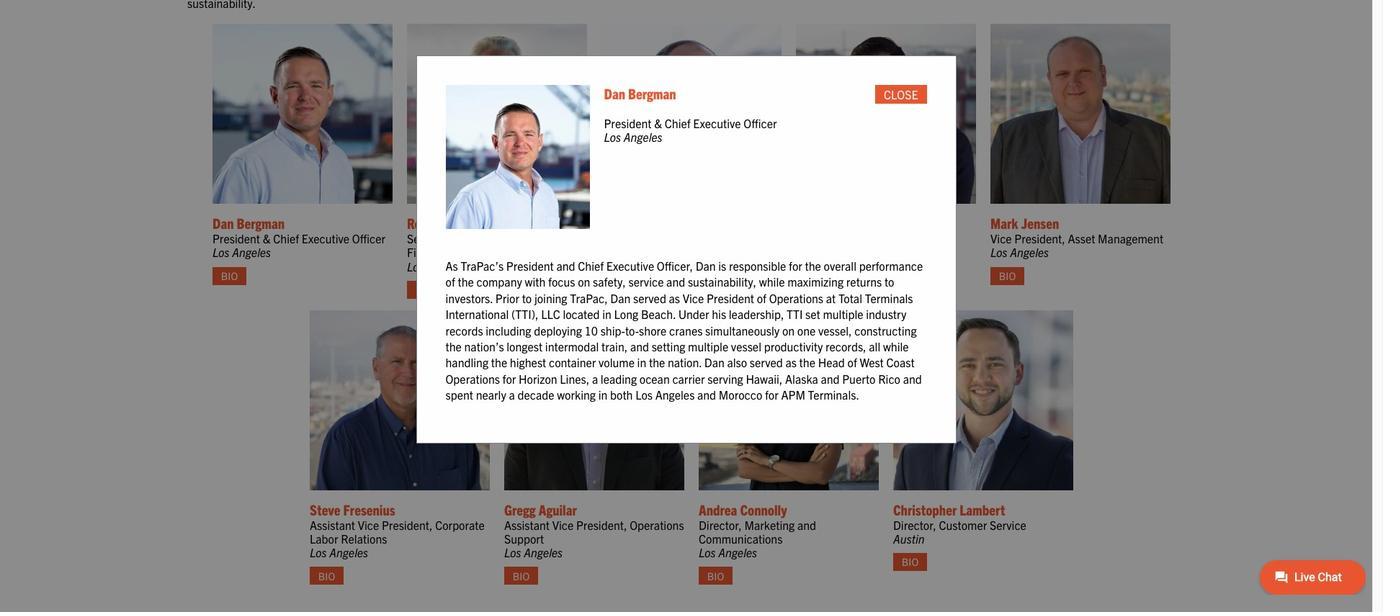 Task type: locate. For each thing, give the bounding box(es) containing it.
while up coast
[[883, 339, 909, 354]]

0 horizontal spatial director,
[[699, 518, 742, 532]]

on
[[578, 275, 590, 289], [782, 323, 795, 338]]

the
[[805, 259, 821, 273], [458, 275, 474, 289], [446, 339, 462, 354], [491, 355, 507, 370], [649, 355, 665, 370], [800, 355, 816, 370]]

in up 'ship-' on the left of page
[[603, 307, 612, 321]]

1 assistant from the left
[[310, 518, 355, 532]]

nearly
[[476, 388, 506, 402]]

maximizing
[[788, 275, 844, 289]]

for down "hawaii," at bottom right
[[765, 388, 779, 402]]

shore
[[639, 323, 667, 338]]

0 horizontal spatial to
[[522, 291, 532, 305]]

0 horizontal spatial multiple
[[688, 339, 729, 354]]

0 vertical spatial to
[[885, 275, 895, 289]]

1 vertical spatial as
[[786, 355, 797, 370]]

1 horizontal spatial served
[[750, 355, 783, 370]]

as up beach. at bottom
[[669, 291, 680, 305]]

trapac's
[[461, 259, 504, 273]]

one
[[797, 323, 816, 338]]

constructing
[[855, 323, 917, 338]]

0 vertical spatial a
[[592, 372, 598, 386]]

of down the as
[[446, 275, 455, 289]]

bio link for jensen
[[991, 267, 1025, 285]]

of up leadership,
[[757, 291, 767, 305]]

0 horizontal spatial a
[[509, 388, 515, 402]]

1 horizontal spatial on
[[782, 323, 795, 338]]

safety,
[[593, 275, 626, 289]]

steve fresenius assistant vice president, corporate labor relations los angeles
[[310, 501, 485, 560]]

0 horizontal spatial for
[[503, 372, 516, 386]]

on up trapac,
[[578, 275, 590, 289]]

los inside dan bergman president & chief executive officer los angeles
[[213, 245, 230, 260]]

ron triemstra senior vice president, chief financial officer los angeles
[[407, 214, 545, 273]]

0 vertical spatial multiple
[[823, 307, 864, 321]]

customer
[[939, 518, 987, 532]]

including
[[486, 323, 531, 338]]

vice inside gregg aguilar assistant vice president, operations support los angeles
[[552, 518, 574, 532]]

1 horizontal spatial executive
[[607, 259, 654, 273]]

for up nearly
[[503, 372, 516, 386]]

1 vertical spatial a
[[509, 388, 515, 402]]

labor
[[310, 532, 338, 546]]

executive for trapac's
[[607, 259, 654, 273]]

aguilar
[[539, 501, 577, 519]]

0 vertical spatial of
[[446, 275, 455, 289]]

0 vertical spatial bergman
[[628, 84, 676, 102]]

operations
[[602, 245, 656, 260], [769, 291, 824, 305], [446, 372, 500, 386], [630, 518, 684, 532]]

0 horizontal spatial of
[[446, 275, 455, 289]]

as
[[669, 291, 680, 305], [786, 355, 797, 370]]

bio link for fresenius
[[310, 567, 344, 585]]

1 horizontal spatial &
[[654, 116, 662, 130]]

vice inside as trapac's president and chief executive officer, dan is responsible for the overall performance of the company with focus on safety, service and sustainability, while maximizing returns to investors. prior to joining trapac, dan served as vice president of operations at total terminals international (tti), llc located in long beach. under his leadership, tti set multiple industry records including deploying 10 ship-to-shore cranes simultaneously on one vessel, constructing the nation's longest intermodal train, and setting multiple vessel productivity records, all while handling the highest container volume in the nation. dan also served as the head of west coast operations for horizon lines, a leading ocean carrier serving hawaii, alaska and puerto rico and spent nearly a decade working in both los angeles and morocco for apm terminals.
[[683, 291, 704, 305]]

andrea
[[699, 501, 737, 519]]

0 horizontal spatial served
[[633, 291, 666, 305]]

lambert
[[960, 501, 1005, 519]]

angeles inside mark jensen vice president, asset management los angeles
[[1010, 245, 1049, 260]]

set
[[806, 307, 821, 321]]

0 horizontal spatial bergman
[[237, 214, 285, 232]]

1 vertical spatial bergman
[[237, 214, 285, 232]]

angeles inside ron triemstra senior vice president, chief financial officer los angeles
[[427, 259, 466, 273]]

2 vertical spatial executive
[[607, 259, 654, 273]]

jensen
[[1021, 214, 1059, 232]]

angeles inside andrea connolly director, marketing and communications los angeles
[[719, 546, 757, 560]]

2 assistant from the left
[[504, 518, 550, 532]]

for
[[789, 259, 803, 273], [503, 372, 516, 386], [765, 388, 779, 402]]

while
[[759, 275, 785, 289], [883, 339, 909, 354]]

with
[[525, 275, 546, 289]]

coast
[[887, 355, 915, 370]]

multiple down cranes
[[688, 339, 729, 354]]

2 horizontal spatial officer
[[744, 116, 777, 130]]

morocco
[[719, 388, 763, 402]]

1 vertical spatial on
[[782, 323, 795, 338]]

operations left andrea
[[630, 518, 684, 532]]

main content containing dan bergman
[[173, 0, 1211, 597]]

vice inside ron triemstra senior vice president, chief financial officer los angeles
[[441, 231, 463, 246]]

dan
[[604, 84, 625, 102], [213, 214, 234, 232], [696, 259, 716, 273], [611, 291, 631, 305], [705, 355, 725, 370]]

1 vertical spatial served
[[750, 355, 783, 370]]

austin
[[893, 532, 925, 546]]

1 vertical spatial of
[[757, 291, 767, 305]]

bergman inside dialog
[[628, 84, 676, 102]]

officer inside ron triemstra senior vice president, chief financial officer los angeles
[[455, 245, 488, 260]]

president, inside vice president, information technology los angeles
[[820, 231, 871, 246]]

vice
[[441, 231, 463, 246], [602, 231, 623, 246], [796, 231, 818, 246], [991, 231, 1012, 246], [683, 291, 704, 305], [358, 518, 379, 532], [552, 518, 574, 532]]

1 horizontal spatial to
[[885, 275, 895, 289]]

served down service
[[633, 291, 666, 305]]

president, for gregg aguilar
[[576, 518, 627, 532]]

1 horizontal spatial while
[[883, 339, 909, 354]]

terminals
[[865, 291, 913, 305]]

bio for jensen
[[999, 269, 1016, 282]]

executive inside dan bergman president & chief executive officer los angeles
[[302, 231, 350, 246]]

0 horizontal spatial as
[[669, 291, 680, 305]]

10
[[585, 323, 598, 338]]

chief inside president & chief executive officer los angeles
[[665, 116, 691, 130]]

a right lines, on the bottom left of the page
[[592, 372, 598, 386]]

bio for lambert
[[902, 556, 919, 569]]

executive for bergman
[[302, 231, 350, 246]]

and down head
[[821, 372, 840, 386]]

bio for fresenius
[[318, 570, 335, 583]]

0 vertical spatial while
[[759, 275, 785, 289]]

close button
[[875, 85, 927, 103]]

president, inside steve fresenius assistant vice president, corporate labor relations los angeles
[[382, 518, 433, 532]]

spent
[[446, 388, 473, 402]]

2 horizontal spatial &
[[676, 231, 684, 246]]

the up 'alaska'
[[800, 355, 816, 370]]

of down records,
[[848, 355, 857, 370]]

director, inside christopher lambert director, customer service austin
[[893, 518, 937, 532]]

horizon
[[519, 372, 557, 386]]

vice inside vice president & general manager, operations los angeles
[[602, 231, 623, 246]]

west
[[860, 355, 884, 370]]

vice right 'steve'
[[358, 518, 379, 532]]

vice up maximizing
[[796, 231, 818, 246]]

hawaii,
[[746, 372, 783, 386]]

vice up the as
[[441, 231, 463, 246]]

and right marketing
[[798, 518, 816, 532]]

1 vertical spatial executive
[[302, 231, 350, 246]]

and down carrier
[[697, 388, 716, 402]]

los inside gregg aguilar assistant vice president, operations support los angeles
[[504, 546, 521, 560]]

0 horizontal spatial executive
[[302, 231, 350, 246]]

gregg aguilar assistant vice president, operations support los angeles
[[504, 501, 684, 560]]

longest
[[507, 339, 543, 354]]

mark jensen vice president, asset management los angeles
[[991, 214, 1164, 260]]

performance
[[859, 259, 923, 273]]

simultaneously
[[705, 323, 780, 338]]

1 vertical spatial in
[[637, 355, 647, 370]]

president, inside mark jensen vice president, asset management los angeles
[[1015, 231, 1066, 246]]

1 horizontal spatial assistant
[[504, 518, 550, 532]]

0 horizontal spatial &
[[263, 231, 271, 246]]

0 vertical spatial served
[[633, 291, 666, 305]]

vice up under
[[683, 291, 704, 305]]

chief inside dan bergman president & chief executive officer los angeles
[[273, 231, 299, 246]]

0 vertical spatial on
[[578, 275, 590, 289]]

bergman for dan bergman president & chief executive officer los angeles
[[237, 214, 285, 232]]

0 vertical spatial executive
[[693, 116, 741, 130]]

and inside andrea connolly director, marketing and communications los angeles
[[798, 518, 816, 532]]

2 horizontal spatial for
[[789, 259, 803, 273]]

bio for connolly
[[707, 570, 724, 583]]

2 horizontal spatial executive
[[693, 116, 741, 130]]

company
[[477, 275, 522, 289]]

information
[[874, 231, 931, 246]]

1 director, from the left
[[699, 518, 742, 532]]

&
[[654, 116, 662, 130], [263, 231, 271, 246], [676, 231, 684, 246]]

1 vertical spatial to
[[522, 291, 532, 305]]

of
[[446, 275, 455, 289], [757, 291, 767, 305], [848, 355, 857, 370]]

intermodal
[[545, 339, 599, 354]]

bio link for president,
[[796, 281, 830, 299]]

2 horizontal spatial of
[[848, 355, 857, 370]]

director, inside andrea connolly director, marketing and communications los angeles
[[699, 518, 742, 532]]

llc
[[541, 307, 560, 321]]

in left both
[[599, 388, 608, 402]]

main content
[[173, 0, 1211, 597]]

0 horizontal spatial assistant
[[310, 518, 355, 532]]

los inside vice president, information technology los angeles
[[796, 259, 813, 273]]

vice left jensen at the top right of the page
[[991, 231, 1012, 246]]

0 horizontal spatial while
[[759, 275, 785, 289]]

los inside as trapac's president and chief executive officer, dan is responsible for the overall performance of the company with focus on safety, service and sustainability, while maximizing returns to investors. prior to joining trapac, dan served as vice president of operations at total terminals international (tti), llc located in long beach. under his leadership, tti set multiple industry records including deploying 10 ship-to-shore cranes simultaneously on one vessel, constructing the nation's longest intermodal train, and setting multiple vessel productivity records, all while handling the highest container volume in the nation. dan also served as the head of west coast operations for horizon lines, a leading ocean carrier serving hawaii, alaska and puerto rico and spent nearly a decade working in both los angeles and morocco for apm terminals.
[[636, 388, 653, 402]]

both
[[610, 388, 633, 402]]

director, left customer
[[893, 518, 937, 532]]

as down "productivity"
[[786, 355, 797, 370]]

responsible
[[729, 259, 786, 273]]

a right nearly
[[509, 388, 515, 402]]

in up ocean
[[637, 355, 647, 370]]

bergman inside dan bergman president & chief executive officer los angeles
[[237, 214, 285, 232]]

los inside steve fresenius assistant vice president, corporate labor relations los angeles
[[310, 546, 327, 560]]

bio link for triemstra
[[407, 281, 441, 299]]

1 vertical spatial for
[[503, 372, 516, 386]]

to up terminals
[[885, 275, 895, 289]]

& inside dan bergman president & chief executive officer los angeles
[[263, 231, 271, 246]]

dan inside dan bergman president & chief executive officer los angeles
[[213, 214, 234, 232]]

terminals.
[[808, 388, 860, 402]]

2 director, from the left
[[893, 518, 937, 532]]

andrea connolly director, marketing and communications los angeles
[[699, 501, 816, 560]]

vice inside steve fresenius assistant vice president, corporate labor relations los angeles
[[358, 518, 379, 532]]

for up maximizing
[[789, 259, 803, 273]]

director, left marketing
[[699, 518, 742, 532]]

alaska
[[785, 372, 818, 386]]

productivity
[[764, 339, 823, 354]]

angeles inside vice president & general manager, operations los angeles
[[621, 259, 660, 273]]

1 vertical spatial multiple
[[688, 339, 729, 354]]

and down to-
[[630, 339, 649, 354]]

located
[[563, 307, 600, 321]]

1 horizontal spatial bergman
[[628, 84, 676, 102]]

served up "hawaii," at bottom right
[[750, 355, 783, 370]]

1 horizontal spatial officer
[[455, 245, 488, 260]]

1 horizontal spatial of
[[757, 291, 767, 305]]

general
[[686, 231, 725, 246]]

the down records
[[446, 339, 462, 354]]

president,
[[465, 231, 516, 246], [820, 231, 871, 246], [1015, 231, 1066, 246], [382, 518, 433, 532], [576, 518, 627, 532]]

2 vertical spatial for
[[765, 388, 779, 402]]

vice up safety,
[[602, 231, 623, 246]]

president, inside ron triemstra senior vice president, chief financial officer los angeles
[[465, 231, 516, 246]]

total
[[839, 291, 862, 305]]

to up (tti),
[[522, 291, 532, 305]]

angeles inside vice president, information technology los angeles
[[816, 259, 855, 273]]

assistant inside gregg aguilar assistant vice president, operations support los angeles
[[504, 518, 550, 532]]

assistant for gregg
[[504, 518, 550, 532]]

president, inside gregg aguilar assistant vice president, operations support los angeles
[[576, 518, 627, 532]]

0 horizontal spatial officer
[[352, 231, 385, 246]]

bio for aguilar
[[513, 570, 530, 583]]

on up "productivity"
[[782, 323, 795, 338]]

1 horizontal spatial as
[[786, 355, 797, 370]]

(tti),
[[512, 307, 539, 321]]

leading
[[601, 372, 637, 386]]

assistant inside steve fresenius assistant vice president, corporate labor relations los angeles
[[310, 518, 355, 532]]

bio for president,
[[805, 283, 822, 296]]

angeles inside gregg aguilar assistant vice president, operations support los angeles
[[524, 546, 563, 560]]

multiple down total
[[823, 307, 864, 321]]

puerto
[[843, 372, 876, 386]]

support
[[504, 532, 544, 546]]

angeles inside dan bergman president & chief executive officer los angeles
[[232, 245, 271, 260]]

operations up service
[[602, 245, 656, 260]]

rico
[[878, 372, 901, 386]]

volume
[[599, 355, 635, 370]]

corporate
[[435, 518, 485, 532]]

1 horizontal spatial director,
[[893, 518, 937, 532]]

vice right support
[[552, 518, 574, 532]]

served
[[633, 291, 666, 305], [750, 355, 783, 370]]

executive inside as trapac's president and chief executive officer, dan is responsible for the overall performance of the company with focus on safety, service and sustainability, while maximizing returns to investors. prior to joining trapac, dan served as vice president of operations at total terminals international (tti), llc located in long beach. under his leadership, tti set multiple industry records including deploying 10 ship-to-shore cranes simultaneously on one vessel, constructing the nation's longest intermodal train, and setting multiple vessel productivity records, all while handling the highest container volume in the nation. dan also served as the head of west coast operations for horizon lines, a leading ocean carrier serving hawaii, alaska and puerto rico and spent nearly a decade working in both los angeles and morocco for apm terminals.
[[607, 259, 654, 273]]

bio
[[221, 269, 238, 282], [999, 269, 1016, 282], [416, 283, 432, 296], [610, 283, 627, 296], [805, 283, 822, 296], [902, 556, 919, 569], [318, 570, 335, 583], [513, 570, 530, 583], [707, 570, 724, 583]]

while down responsible
[[759, 275, 785, 289]]



Task type: describe. For each thing, give the bounding box(es) containing it.
prior
[[496, 291, 519, 305]]

dan bergman
[[604, 84, 676, 102]]

his
[[712, 307, 726, 321]]

vice president, information technology los angeles
[[796, 231, 931, 273]]

dan bergman dialog
[[416, 55, 957, 444]]

chief inside ron triemstra senior vice president, chief financial officer los angeles
[[519, 231, 545, 246]]

working
[[557, 388, 596, 402]]

vessel,
[[819, 323, 852, 338]]

relations
[[341, 532, 387, 546]]

at
[[826, 291, 836, 305]]

close
[[884, 87, 918, 101]]

carrier
[[673, 372, 705, 386]]

service
[[990, 518, 1027, 532]]

executive inside president & chief executive officer los angeles
[[693, 116, 741, 130]]

1 horizontal spatial multiple
[[823, 307, 864, 321]]

records
[[446, 323, 483, 338]]

ron
[[407, 214, 428, 232]]

and down officer,
[[667, 275, 685, 289]]

as trapac's president and chief executive officer, dan is responsible for the overall performance of the company with focus on safety, service and sustainability, while maximizing returns to investors. prior to joining trapac, dan served as vice president of operations at total terminals international (tti), llc located in long beach. under his leadership, tti set multiple industry records including deploying 10 ship-to-shore cranes simultaneously on one vessel, constructing the nation's longest intermodal train, and setting multiple vessel productivity records, all while handling the highest container volume in the nation. dan also served as the head of west coast operations for horizon lines, a leading ocean carrier serving hawaii, alaska and puerto rico and spent nearly a decade working in both los angeles and morocco for apm terminals.
[[446, 259, 923, 402]]

bio link for lambert
[[893, 553, 927, 572]]

international
[[446, 307, 509, 321]]

president inside vice president & general manager, operations los angeles
[[626, 231, 673, 246]]

joining
[[535, 291, 567, 305]]

asset
[[1068, 231, 1096, 246]]

the down 'nation's'
[[491, 355, 507, 370]]

under
[[679, 307, 709, 321]]

officer inside president & chief executive officer los angeles
[[744, 116, 777, 130]]

the up maximizing
[[805, 259, 821, 273]]

setting
[[652, 339, 686, 354]]

and down coast
[[903, 372, 922, 386]]

container
[[549, 355, 596, 370]]

train,
[[602, 339, 628, 354]]

vice inside mark jensen vice president, asset management los angeles
[[991, 231, 1012, 246]]

deploying
[[534, 323, 582, 338]]

officer,
[[657, 259, 693, 273]]

ship-
[[601, 323, 625, 338]]

president, for ron triemstra
[[465, 231, 516, 246]]

highest
[[510, 355, 546, 370]]

los inside ron triemstra senior vice president, chief financial officer los angeles
[[407, 259, 424, 273]]

1 horizontal spatial a
[[592, 372, 598, 386]]

0 vertical spatial as
[[669, 291, 680, 305]]

director, for andrea
[[699, 518, 742, 532]]

president, for steve fresenius
[[382, 518, 433, 532]]

operations up tti
[[769, 291, 824, 305]]

financial
[[407, 245, 452, 260]]

ocean
[[640, 372, 670, 386]]

angeles inside as trapac's president and chief executive officer, dan is responsible for the overall performance of the company with focus on safety, service and sustainability, while maximizing returns to investors. prior to joining trapac, dan served as vice president of operations at total terminals international (tti), llc located in long beach. under his leadership, tti set multiple industry records including deploying 10 ship-to-shore cranes simultaneously on one vessel, constructing the nation's longest intermodal train, and setting multiple vessel productivity records, all while handling the highest container volume in the nation. dan also served as the head of west coast operations for horizon lines, a leading ocean carrier serving hawaii, alaska and puerto rico and spent nearly a decade working in both los angeles and morocco for apm terminals.
[[655, 388, 695, 402]]

bergman for dan bergman
[[628, 84, 676, 102]]

operations inside gregg aguilar assistant vice president, operations support los angeles
[[630, 518, 684, 532]]

overall
[[824, 259, 857, 273]]

los inside president & chief executive officer los angeles
[[604, 130, 621, 144]]

director, for christopher
[[893, 518, 937, 532]]

management
[[1098, 231, 1164, 246]]

bio for bergman
[[221, 269, 238, 282]]

to-
[[625, 323, 639, 338]]

assistant for steve
[[310, 518, 355, 532]]

trapac,
[[570, 291, 608, 305]]

head
[[818, 355, 845, 370]]

0 horizontal spatial on
[[578, 275, 590, 289]]

industry
[[866, 307, 907, 321]]

bio for triemstra
[[416, 283, 432, 296]]

1 horizontal spatial for
[[765, 388, 779, 402]]

los inside mark jensen vice president, asset management los angeles
[[991, 245, 1008, 260]]

cranes
[[669, 323, 703, 338]]

tti
[[787, 307, 803, 321]]

& inside vice president & general manager, operations los angeles
[[676, 231, 684, 246]]

and up the focus
[[557, 259, 575, 273]]

beach.
[[641, 307, 676, 321]]

angeles inside steve fresenius assistant vice president, corporate labor relations los angeles
[[330, 546, 368, 560]]

0 vertical spatial for
[[789, 259, 803, 273]]

communications
[[699, 532, 783, 546]]

the up investors. at the top left of page
[[458, 275, 474, 289]]

nation.
[[668, 355, 702, 370]]

focus
[[548, 275, 575, 289]]

los inside andrea connolly director, marketing and communications los angeles
[[699, 546, 716, 560]]

apm
[[781, 388, 805, 402]]

senior
[[407, 231, 439, 246]]

returns
[[846, 275, 882, 289]]

vice inside vice president, information technology los angeles
[[796, 231, 818, 246]]

& inside president & chief executive officer los angeles
[[654, 116, 662, 130]]

president inside president & chief executive officer los angeles
[[604, 116, 652, 130]]

nation's
[[464, 339, 504, 354]]

records,
[[826, 339, 867, 354]]

leadership,
[[729, 307, 784, 321]]

bio link for bergman
[[213, 267, 246, 285]]

all
[[869, 339, 881, 354]]

officer inside dan bergman president & chief executive officer los angeles
[[352, 231, 385, 246]]

is
[[719, 259, 727, 273]]

sustainability,
[[688, 275, 757, 289]]

lines,
[[560, 372, 590, 386]]

2 vertical spatial of
[[848, 355, 857, 370]]

serving
[[708, 372, 743, 386]]

los inside vice president & general manager, operations los angeles
[[602, 259, 619, 273]]

vessel
[[731, 339, 762, 354]]

chief inside as trapac's president and chief executive officer, dan is responsible for the overall performance of the company with focus on safety, service and sustainability, while maximizing returns to investors. prior to joining trapac, dan served as vice president of operations at total terminals international (tti), llc located in long beach. under his leadership, tti set multiple industry records including deploying 10 ship-to-shore cranes simultaneously on one vessel, constructing the nation's longest intermodal train, and setting multiple vessel productivity records, all while handling the highest container volume in the nation. dan also served as the head of west coast operations for horizon lines, a leading ocean carrier serving hawaii, alaska and puerto rico and spent nearly a decade working in both los angeles and morocco for apm terminals.
[[578, 259, 604, 273]]

vice president & general manager, operations los angeles
[[602, 231, 774, 273]]

bio link for connolly
[[699, 567, 733, 585]]

steve
[[310, 501, 340, 519]]

0 vertical spatial in
[[603, 307, 612, 321]]

technology
[[796, 245, 853, 260]]

operations down handling
[[446, 372, 500, 386]]

handling
[[446, 355, 489, 370]]

manager,
[[728, 231, 774, 246]]

fresenius
[[343, 501, 395, 519]]

also
[[727, 355, 747, 370]]

bio link for aguilar
[[504, 567, 538, 585]]

dan bergman president & chief executive officer los angeles
[[213, 214, 385, 260]]

decade
[[518, 388, 554, 402]]

service
[[629, 275, 664, 289]]

gregg
[[504, 501, 536, 519]]

the up ocean
[[649, 355, 665, 370]]

1 vertical spatial while
[[883, 339, 909, 354]]

angeles inside president & chief executive officer los angeles
[[624, 130, 663, 144]]

president inside dan bergman president & chief executive officer los angeles
[[213, 231, 260, 246]]

investors.
[[446, 291, 493, 305]]

triemstra
[[431, 214, 482, 232]]

operations inside vice president & general manager, operations los angeles
[[602, 245, 656, 260]]

2 vertical spatial in
[[599, 388, 608, 402]]



Task type: vqa. For each thing, say whether or not it's contained in the screenshot.
2nd THE & from right
no



